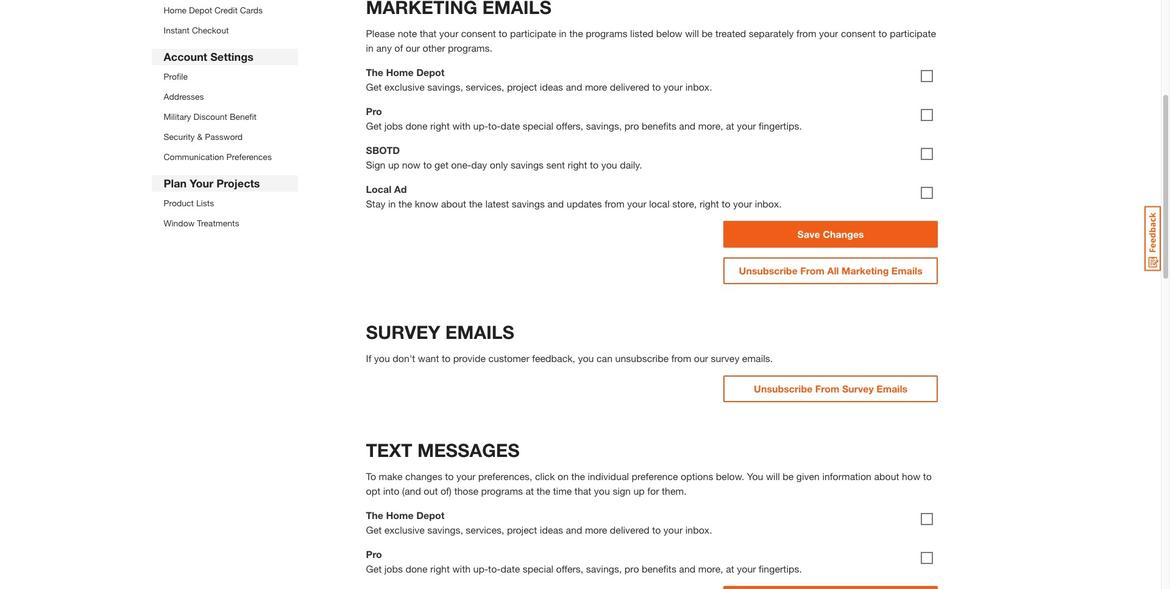 Task type: vqa. For each thing, say whether or not it's contained in the screenshot.
bottommost Unsubscribe
yes



Task type: describe. For each thing, give the bounding box(es) containing it.
make
[[379, 471, 403, 483]]

survey
[[842, 383, 874, 395]]

instant checkout link
[[164, 25, 229, 35]]

project for click
[[507, 525, 537, 536]]

settings
[[210, 50, 253, 63]]

up- for consent
[[473, 120, 488, 132]]

of
[[394, 42, 403, 54]]

your inside the to make changes to your preferences, click on the individual preference options below. you will be given         information about how to opt into (and out of) those programs at the time that you sign up for them.
[[456, 471, 476, 483]]

day
[[471, 159, 487, 171]]

if you don't want to provide customer feedback, you can unsubscribe from our survey emails.
[[366, 353, 773, 364]]

survey
[[366, 322, 440, 344]]

of)
[[441, 486, 452, 497]]

your inside "separately from your consent to participate in any of our other programs."
[[819, 27, 838, 39]]

to inside "separately from your consent to participate in any of our other programs."
[[878, 27, 887, 39]]

military discount benefit
[[164, 112, 257, 122]]

survey
[[711, 353, 739, 364]]

that inside the to make changes to your preferences, click on the individual preference options below. you will be given         information about how to opt into (and out of) those programs at the time that you sign up for them.
[[575, 486, 591, 497]]

ad
[[394, 183, 407, 195]]

sbotd
[[366, 144, 400, 156]]

jobs for please note that your consent to participate in the programs listed below will be treated
[[384, 120, 403, 132]]

know
[[415, 198, 438, 210]]

sbotd sign up now to get one-day only savings sent right to you daily.
[[366, 144, 642, 171]]

below
[[656, 27, 682, 39]]

below.
[[716, 471, 744, 483]]

credit
[[215, 5, 238, 15]]

note
[[398, 27, 417, 39]]

1 vertical spatial emails
[[877, 383, 908, 395]]

benefits for preference
[[642, 564, 676, 575]]

other
[[423, 42, 445, 54]]

up inside the to make changes to your preferences, click on the individual preference options below. you will be given         information about how to opt into (and out of) those programs at the time that you sign up for them.
[[633, 486, 645, 497]]

options
[[681, 471, 713, 483]]

done for changes
[[406, 564, 428, 575]]

them.
[[662, 486, 687, 497]]

latest
[[485, 198, 509, 210]]

text
[[366, 440, 412, 462]]

all
[[827, 265, 839, 277]]

into
[[383, 486, 399, 497]]

services, for your
[[466, 525, 504, 536]]

sent
[[546, 159, 565, 171]]

up- for your
[[473, 564, 488, 575]]

from for survey
[[815, 383, 839, 395]]

messages
[[417, 440, 520, 462]]

home depot credit cards link
[[164, 5, 263, 15]]

provide
[[453, 353, 486, 364]]

0 vertical spatial emails
[[891, 265, 923, 277]]

home depot credit cards
[[164, 5, 263, 15]]

checkout
[[192, 25, 229, 35]]

project for participate
[[507, 81, 537, 93]]

offers, for in
[[556, 120, 583, 132]]

with for consent
[[452, 120, 471, 132]]

with for your
[[452, 564, 471, 575]]

1 get from the top
[[366, 81, 382, 93]]

in inside local ad stay in the know about the latest savings and updates from your local store, right to your inbox.
[[388, 198, 396, 210]]

opt
[[366, 486, 380, 497]]

date for preferences,
[[501, 564, 520, 575]]

0 vertical spatial that
[[420, 27, 437, 39]]

sign
[[366, 159, 385, 171]]

home for to
[[386, 510, 414, 522]]

product
[[164, 198, 194, 208]]

the for to make changes to your preferences, click on the individual preference options below. you will be given         information about how to opt into (and out of) those programs at the time that you sign up for them.
[[366, 510, 383, 522]]

3 get from the top
[[366, 525, 382, 536]]

1 consent from the left
[[461, 27, 496, 39]]

instant checkout
[[164, 25, 229, 35]]

communication preferences
[[164, 152, 272, 162]]

offers, for on
[[556, 564, 583, 575]]

window treatments link
[[164, 218, 239, 229]]

discount
[[193, 112, 227, 122]]

emails.
[[742, 353, 773, 364]]

out
[[424, 486, 438, 497]]

from inside local ad stay in the know about the latest savings and updates from your local store, right to your inbox.
[[605, 198, 625, 210]]

ideas for click
[[540, 525, 563, 536]]

feedback,
[[532, 353, 575, 364]]

consent inside "separately from your consent to participate in any of our other programs."
[[841, 27, 876, 39]]

right inside sbotd sign up now to get one-day only savings sent right to you daily.
[[568, 159, 587, 171]]

want
[[418, 353, 439, 364]]

security & password link
[[164, 132, 243, 142]]

text messages
[[366, 440, 520, 462]]

(and
[[402, 486, 421, 497]]

save changes button
[[723, 221, 938, 248]]

account
[[164, 50, 207, 63]]

military discount benefit link
[[164, 112, 257, 122]]

1 horizontal spatial our
[[694, 353, 708, 364]]

treated
[[715, 27, 746, 39]]

be inside the to make changes to your preferences, click on the individual preference options below. you will be given         information about how to opt into (and out of) those programs at the time that you sign up for them.
[[783, 471, 794, 483]]

instant
[[164, 25, 190, 35]]

you right if
[[374, 353, 390, 364]]

preferences
[[226, 152, 272, 162]]

delivered for preference
[[610, 525, 649, 536]]

addresses link
[[164, 91, 204, 102]]

save changes
[[797, 229, 864, 240]]

plan your projects
[[164, 177, 260, 190]]

please
[[366, 27, 395, 39]]

security & password
[[164, 132, 243, 142]]

and inside local ad stay in the know about the latest savings and updates from your local store, right to your inbox.
[[547, 198, 564, 210]]

exclusive for make
[[384, 525, 425, 536]]

unsubscribe from survey emails button
[[723, 376, 938, 403]]

pro for please note that your consent to participate in the programs listed below will be treated
[[366, 105, 382, 117]]

will inside the to make changes to your preferences, click on the individual preference options below. you will be given         information about how to opt into (and out of) those programs at the time that you sign up for them.
[[766, 471, 780, 483]]

4 get from the top
[[366, 564, 382, 575]]

more for individual
[[585, 525, 607, 536]]

about inside the to make changes to your preferences, click on the individual preference options below. you will be given         information about how to opt into (and out of) those programs at the time that you sign up for them.
[[874, 471, 899, 483]]

lists
[[196, 198, 214, 208]]

one-
[[451, 159, 471, 171]]

password
[[205, 132, 243, 142]]

delivered for listed
[[610, 81, 649, 93]]

addresses
[[164, 91, 204, 102]]

from for all
[[800, 265, 825, 277]]

local ad stay in the know about the latest savings and updates from your local store, right to your inbox.
[[366, 183, 782, 210]]

programs.
[[448, 42, 492, 54]]

feedback link image
[[1144, 206, 1161, 272]]

2 horizontal spatial in
[[559, 27, 567, 39]]

time
[[553, 486, 572, 497]]

right inside local ad stay in the know about the latest savings and updates from your local store, right to your inbox.
[[700, 198, 719, 210]]

services, for consent
[[466, 81, 504, 93]]

survey emails
[[366, 322, 514, 344]]

0 vertical spatial depot
[[189, 5, 212, 15]]

0 vertical spatial home
[[164, 5, 187, 15]]

pro for listed
[[625, 120, 639, 132]]

you inside the to make changes to your preferences, click on the individual preference options below. you will be given         information about how to opt into (and out of) those programs at the time that you sign up for them.
[[594, 486, 610, 497]]

listed
[[630, 27, 653, 39]]

about inside local ad stay in the know about the latest savings and updates from your local store, right to your inbox.
[[441, 198, 466, 210]]

treatments
[[197, 218, 239, 229]]

more, for will
[[698, 120, 723, 132]]

window treatments
[[164, 218, 239, 229]]

inbox. for you
[[685, 525, 712, 536]]

for
[[647, 486, 659, 497]]

only
[[490, 159, 508, 171]]

you inside sbotd sign up now to get one-day only savings sent right to you daily.
[[601, 159, 617, 171]]

programs inside the to make changes to your preferences, click on the individual preference options below. you will be given         information about how to opt into (and out of) those programs at the time that you sign up for them.
[[481, 486, 523, 497]]

to
[[366, 471, 376, 483]]

benefits for listed
[[642, 120, 676, 132]]

depot for please
[[416, 66, 445, 78]]

store,
[[672, 198, 697, 210]]



Task type: locate. For each thing, give the bounding box(es) containing it.
depot down other
[[416, 66, 445, 78]]

0 vertical spatial the home depot get exclusive savings, services, project ideas and more delivered to your inbox.
[[366, 66, 712, 93]]

1 vertical spatial pro get jobs done right with up-to-date special offers, savings,       pro benefits and more, at your fingertips.
[[366, 549, 802, 575]]

to- for to
[[488, 120, 501, 132]]

2 consent from the left
[[841, 27, 876, 39]]

pro for to make changes to your preferences, click on the individual preference options below. you will be given         information about how to opt into (and out of) those programs at the time that you sign up for them.
[[366, 549, 382, 561]]

can
[[597, 353, 612, 364]]

at inside the to make changes to your preferences, click on the individual preference options below. you will be given         information about how to opt into (and out of) those programs at the time that you sign up for them.
[[526, 486, 534, 497]]

delivered down "separately from your consent to participate in any of our other programs."
[[610, 81, 649, 93]]

at for individual
[[726, 564, 734, 575]]

get
[[435, 159, 448, 171]]

programs left listed
[[586, 27, 627, 39]]

0 vertical spatial the
[[366, 66, 383, 78]]

our inside "separately from your consent to participate in any of our other programs."
[[406, 42, 420, 54]]

1 vertical spatial more,
[[698, 564, 723, 575]]

1 vertical spatial home
[[386, 66, 414, 78]]

emails right survey
[[877, 383, 908, 395]]

that up other
[[420, 27, 437, 39]]

1 vertical spatial delivered
[[610, 525, 649, 536]]

savings
[[511, 159, 544, 171], [512, 198, 545, 210]]

1 vertical spatial offers,
[[556, 564, 583, 575]]

given
[[796, 471, 820, 483]]

savings right only
[[511, 159, 544, 171]]

2 vertical spatial from
[[671, 353, 691, 364]]

separately
[[749, 27, 794, 39]]

1 the home depot get exclusive savings, services, project ideas and more delivered to your inbox. from the top
[[366, 66, 712, 93]]

1 vertical spatial from
[[815, 383, 839, 395]]

2 ideas from the top
[[540, 525, 563, 536]]

1 vertical spatial savings
[[512, 198, 545, 210]]

2 project from the top
[[507, 525, 537, 536]]

1 horizontal spatial from
[[671, 353, 691, 364]]

unsubscribe for unsubscribe from survey emails
[[754, 383, 813, 395]]

2 the home depot get exclusive savings, services, project ideas and more delivered to your inbox. from the top
[[366, 510, 712, 536]]

0 vertical spatial from
[[796, 27, 816, 39]]

1 horizontal spatial programs
[[586, 27, 627, 39]]

1 horizontal spatial about
[[874, 471, 899, 483]]

the home depot get exclusive savings, services, project ideas and more delivered to your inbox. down time
[[366, 510, 712, 536]]

savings right latest
[[512, 198, 545, 210]]

1 pro from the top
[[366, 105, 382, 117]]

exclusive down (and at the left bottom of page
[[384, 525, 425, 536]]

1 vertical spatial benefits
[[642, 564, 676, 575]]

2 pro from the top
[[625, 564, 639, 575]]

0 vertical spatial savings
[[511, 159, 544, 171]]

2 horizontal spatial from
[[796, 27, 816, 39]]

offers,
[[556, 120, 583, 132], [556, 564, 583, 575]]

1 delivered from the top
[[610, 81, 649, 93]]

will right you
[[766, 471, 780, 483]]

be left treated in the right top of the page
[[702, 27, 713, 39]]

be
[[702, 27, 713, 39], [783, 471, 794, 483]]

inbox. inside local ad stay in the know about the latest savings and updates from your local store, right to your inbox.
[[755, 198, 782, 210]]

the home depot get exclusive savings, services, project ideas and more delivered to your inbox. for participate
[[366, 66, 712, 93]]

0 horizontal spatial will
[[685, 27, 699, 39]]

unsubscribe from all marketing emails button
[[723, 258, 938, 285]]

window
[[164, 218, 195, 229]]

emails right marketing at top
[[891, 265, 923, 277]]

unsubscribe down emails.
[[754, 383, 813, 395]]

to
[[499, 27, 507, 39], [878, 27, 887, 39], [652, 81, 661, 93], [423, 159, 432, 171], [590, 159, 599, 171], [722, 198, 730, 210], [442, 353, 450, 364], [445, 471, 454, 483], [923, 471, 932, 483], [652, 525, 661, 536]]

0 vertical spatial pro
[[366, 105, 382, 117]]

2 to- from the top
[[488, 564, 501, 575]]

be left given
[[783, 471, 794, 483]]

1 vertical spatial inbox.
[[755, 198, 782, 210]]

that
[[420, 27, 437, 39], [575, 486, 591, 497]]

1 benefits from the top
[[642, 120, 676, 132]]

you down individual
[[594, 486, 610, 497]]

1 horizontal spatial will
[[766, 471, 780, 483]]

1 with from the top
[[452, 120, 471, 132]]

cards
[[240, 5, 263, 15]]

up inside sbotd sign up now to get one-day only savings sent right to you daily.
[[388, 159, 399, 171]]

0 vertical spatial fingertips.
[[759, 120, 802, 132]]

from
[[796, 27, 816, 39], [605, 198, 625, 210], [671, 353, 691, 364]]

your
[[190, 177, 213, 190]]

0 vertical spatial to-
[[488, 120, 501, 132]]

communication preferences link
[[164, 152, 272, 162]]

0 vertical spatial offers,
[[556, 120, 583, 132]]

1 vertical spatial from
[[605, 198, 625, 210]]

1 vertical spatial the
[[366, 510, 383, 522]]

date
[[501, 120, 520, 132], [501, 564, 520, 575]]

the home depot get exclusive savings, services, project ideas and more delivered to your inbox. for click
[[366, 510, 712, 536]]

product lists
[[164, 198, 214, 208]]

up left now
[[388, 159, 399, 171]]

delivered
[[610, 81, 649, 93], [610, 525, 649, 536]]

1 horizontal spatial participate
[[890, 27, 936, 39]]

0 vertical spatial at
[[726, 120, 734, 132]]

1 vertical spatial pro
[[625, 564, 639, 575]]

0 horizontal spatial about
[[441, 198, 466, 210]]

the down opt
[[366, 510, 383, 522]]

2 services, from the top
[[466, 525, 504, 536]]

0 vertical spatial programs
[[586, 27, 627, 39]]

exclusive for note
[[384, 81, 425, 93]]

0 vertical spatial in
[[559, 27, 567, 39]]

savings for latest
[[512, 198, 545, 210]]

2 benefits from the top
[[642, 564, 676, 575]]

depot for to
[[416, 510, 445, 522]]

2 vertical spatial depot
[[416, 510, 445, 522]]

2 participate from the left
[[890, 27, 936, 39]]

you
[[747, 471, 763, 483]]

1 vertical spatial project
[[507, 525, 537, 536]]

2 get from the top
[[366, 120, 382, 132]]

1 ideas from the top
[[540, 81, 563, 93]]

will
[[685, 27, 699, 39], [766, 471, 780, 483]]

depot up instant checkout link
[[189, 5, 212, 15]]

save
[[797, 229, 820, 240]]

pro get jobs done right with up-to-date special offers, savings,       pro benefits and more, at your fingertips. for programs
[[366, 105, 802, 132]]

1 more, from the top
[[698, 120, 723, 132]]

2 the from the top
[[366, 510, 383, 522]]

profile link
[[164, 71, 188, 82]]

savings inside sbotd sign up now to get one-day only savings sent right to you daily.
[[511, 159, 544, 171]]

0 vertical spatial from
[[800, 265, 825, 277]]

unsubscribe from all marketing emails
[[739, 265, 923, 277]]

1 vertical spatial be
[[783, 471, 794, 483]]

1 vertical spatial programs
[[481, 486, 523, 497]]

savings inside local ad stay in the know about the latest savings and updates from your local store, right to your inbox.
[[512, 198, 545, 210]]

individual
[[588, 471, 629, 483]]

1 vertical spatial in
[[366, 42, 374, 54]]

1 horizontal spatial that
[[575, 486, 591, 497]]

2 exclusive from the top
[[384, 525, 425, 536]]

from right updates
[[605, 198, 625, 210]]

the
[[569, 27, 583, 39], [398, 198, 412, 210], [469, 198, 483, 210], [571, 471, 585, 483], [537, 486, 550, 497]]

about left the how
[[874, 471, 899, 483]]

depot down out
[[416, 510, 445, 522]]

1 vertical spatial ideas
[[540, 525, 563, 536]]

how
[[902, 471, 920, 483]]

you left the can
[[578, 353, 594, 364]]

home for please
[[386, 66, 414, 78]]

0 vertical spatial benefits
[[642, 120, 676, 132]]

click
[[535, 471, 555, 483]]

date for to
[[501, 120, 520, 132]]

2 delivered from the top
[[610, 525, 649, 536]]

0 horizontal spatial up
[[388, 159, 399, 171]]

1 to- from the top
[[488, 120, 501, 132]]

the home depot get exclusive savings, services, project ideas and more delivered to your inbox. down please note that your consent to participate in the programs listed below will be treated
[[366, 66, 712, 93]]

1 vertical spatial fingertips.
[[759, 564, 802, 575]]

our
[[406, 42, 420, 54], [694, 353, 708, 364]]

more for programs
[[585, 81, 607, 93]]

services, down those
[[466, 525, 504, 536]]

from right separately
[[796, 27, 816, 39]]

0 vertical spatial delivered
[[610, 81, 649, 93]]

updates
[[567, 198, 602, 210]]

2 pro from the top
[[366, 549, 382, 561]]

1 pro from the top
[[625, 120, 639, 132]]

2 more, from the top
[[698, 564, 723, 575]]

unsubscribe from survey emails
[[754, 383, 908, 395]]

delivered down the sign
[[610, 525, 649, 536]]

pro for preference
[[625, 564, 639, 575]]

1 vertical spatial to-
[[488, 564, 501, 575]]

0 vertical spatial more
[[585, 81, 607, 93]]

0 vertical spatial exclusive
[[384, 81, 425, 93]]

in
[[559, 27, 567, 39], [366, 42, 374, 54], [388, 198, 396, 210]]

to make changes to your preferences, click on the individual preference options below. you will be given         information about how to opt into (and out of) those programs at the time that you sign up for them.
[[366, 471, 932, 497]]

fingertips. for will
[[759, 564, 802, 575]]

on
[[558, 471, 569, 483]]

unsubscribe
[[615, 353, 669, 364]]

0 vertical spatial unsubscribe
[[739, 265, 798, 277]]

communication
[[164, 152, 224, 162]]

pro get jobs done right with up-to-date special offers, savings,       pro benefits and more, at your fingertips. for individual
[[366, 549, 802, 575]]

0 horizontal spatial programs
[[481, 486, 523, 497]]

1 fingertips. from the top
[[759, 120, 802, 132]]

jobs
[[384, 120, 403, 132], [384, 564, 403, 575]]

done for that
[[406, 120, 428, 132]]

2 done from the top
[[406, 564, 428, 575]]

0 horizontal spatial in
[[366, 42, 374, 54]]

the for please note that your consent to participate in the programs listed below will be treated
[[366, 66, 383, 78]]

0 vertical spatial up-
[[473, 120, 488, 132]]

1 vertical spatial up
[[633, 486, 645, 497]]

0 vertical spatial services,
[[466, 81, 504, 93]]

home down of
[[386, 66, 414, 78]]

1 vertical spatial pro
[[366, 549, 382, 561]]

2 offers, from the top
[[556, 564, 583, 575]]

pro
[[625, 120, 639, 132], [625, 564, 639, 575]]

1 vertical spatial exclusive
[[384, 525, 425, 536]]

emails
[[891, 265, 923, 277], [877, 383, 908, 395]]

0 vertical spatial pro
[[625, 120, 639, 132]]

to- for preferences,
[[488, 564, 501, 575]]

1 special from the top
[[523, 120, 553, 132]]

2 vertical spatial home
[[386, 510, 414, 522]]

1 horizontal spatial be
[[783, 471, 794, 483]]

our left survey
[[694, 353, 708, 364]]

information
[[822, 471, 871, 483]]

0 vertical spatial about
[[441, 198, 466, 210]]

about right know
[[441, 198, 466, 210]]

1 vertical spatial services,
[[466, 525, 504, 536]]

please note that your consent to participate in the programs listed below will be treated
[[366, 27, 746, 39]]

0 vertical spatial inbox.
[[685, 81, 712, 93]]

0 vertical spatial pro get jobs done right with up-to-date special offers, savings,       pro benefits and more, at your fingertips.
[[366, 105, 802, 132]]

projects
[[216, 177, 260, 190]]

changes
[[405, 471, 442, 483]]

you left daily.
[[601, 159, 617, 171]]

at for programs
[[726, 120, 734, 132]]

1 vertical spatial our
[[694, 353, 708, 364]]

2 vertical spatial in
[[388, 198, 396, 210]]

1 participate from the left
[[510, 27, 556, 39]]

&
[[197, 132, 203, 142]]

1 date from the top
[[501, 120, 520, 132]]

ideas down please note that your consent to participate in the programs listed below will be treated
[[540, 81, 563, 93]]

those
[[454, 486, 478, 497]]

0 vertical spatial with
[[452, 120, 471, 132]]

1 vertical spatial done
[[406, 564, 428, 575]]

separately from your consent to participate in any of our other programs.
[[366, 27, 936, 54]]

special for participate
[[523, 120, 553, 132]]

exclusive down of
[[384, 81, 425, 93]]

2 up- from the top
[[473, 564, 488, 575]]

unsubscribe down save
[[739, 265, 798, 277]]

services, down programs.
[[466, 81, 504, 93]]

2 more from the top
[[585, 525, 607, 536]]

0 horizontal spatial that
[[420, 27, 437, 39]]

in inside "separately from your consent to participate in any of our other programs."
[[366, 42, 374, 54]]

0 horizontal spatial be
[[702, 27, 713, 39]]

get
[[366, 81, 382, 93], [366, 120, 382, 132], [366, 525, 382, 536], [366, 564, 382, 575]]

participate
[[510, 27, 556, 39], [890, 27, 936, 39]]

1 vertical spatial with
[[452, 564, 471, 575]]

programs down preferences,
[[481, 486, 523, 497]]

1 vertical spatial up-
[[473, 564, 488, 575]]

1 horizontal spatial in
[[388, 198, 396, 210]]

1 offers, from the top
[[556, 120, 583, 132]]

1 vertical spatial about
[[874, 471, 899, 483]]

savings for only
[[511, 159, 544, 171]]

2 vertical spatial inbox.
[[685, 525, 712, 536]]

1 the from the top
[[366, 66, 383, 78]]

0 vertical spatial will
[[685, 27, 699, 39]]

from left survey
[[815, 383, 839, 395]]

1 done from the top
[[406, 120, 428, 132]]

from right unsubscribe
[[671, 353, 691, 364]]

1 vertical spatial that
[[575, 486, 591, 497]]

inbox. for be
[[685, 81, 712, 93]]

jobs for to make changes to your preferences, click on the individual preference options below. you will be given         information about how to opt into (and out of) those programs at the time that you sign up for them.
[[384, 564, 403, 575]]

1 vertical spatial depot
[[416, 66, 445, 78]]

project
[[507, 81, 537, 93], [507, 525, 537, 536]]

fingertips. for treated
[[759, 120, 802, 132]]

about
[[441, 198, 466, 210], [874, 471, 899, 483]]

will right below
[[685, 27, 699, 39]]

2 vertical spatial at
[[726, 564, 734, 575]]

exclusive
[[384, 81, 425, 93], [384, 525, 425, 536]]

0 vertical spatial our
[[406, 42, 420, 54]]

1 pro get jobs done right with up-to-date special offers, savings,       pro benefits and more, at your fingertips. from the top
[[366, 105, 802, 132]]

0 vertical spatial done
[[406, 120, 428, 132]]

special for click
[[523, 564, 553, 575]]

ideas down time
[[540, 525, 563, 536]]

0 vertical spatial date
[[501, 120, 520, 132]]

0 vertical spatial jobs
[[384, 120, 403, 132]]

if
[[366, 353, 371, 364]]

local
[[366, 183, 391, 195]]

more, for below.
[[698, 564, 723, 575]]

1 exclusive from the top
[[384, 81, 425, 93]]

marketing
[[842, 265, 889, 277]]

customer
[[488, 353, 529, 364]]

at
[[726, 120, 734, 132], [526, 486, 534, 497], [726, 564, 734, 575]]

depot
[[189, 5, 212, 15], [416, 66, 445, 78], [416, 510, 445, 522]]

1 vertical spatial the home depot get exclusive savings, services, project ideas and more delivered to your inbox.
[[366, 510, 712, 536]]

benefit
[[230, 112, 257, 122]]

0 vertical spatial be
[[702, 27, 713, 39]]

benefits
[[642, 120, 676, 132], [642, 564, 676, 575]]

home down the into
[[386, 510, 414, 522]]

profile
[[164, 71, 188, 82]]

1 vertical spatial jobs
[[384, 564, 403, 575]]

participate inside "separately from your consent to participate in any of our other programs."
[[890, 27, 936, 39]]

2 pro get jobs done right with up-to-date special offers, savings,       pro benefits and more, at your fingertips. from the top
[[366, 549, 802, 575]]

1 vertical spatial date
[[501, 564, 520, 575]]

1 up- from the top
[[473, 120, 488, 132]]

changes
[[823, 229, 864, 240]]

that right time
[[575, 486, 591, 497]]

2 date from the top
[[501, 564, 520, 575]]

0 vertical spatial up
[[388, 159, 399, 171]]

from left all
[[800, 265, 825, 277]]

1 vertical spatial at
[[526, 486, 534, 497]]

to inside local ad stay in the know about the latest savings and updates from your local store, right to your inbox.
[[722, 198, 730, 210]]

2 jobs from the top
[[384, 564, 403, 575]]

emails
[[445, 322, 514, 344]]

unsubscribe for unsubscribe from all marketing emails
[[739, 265, 798, 277]]

fingertips.
[[759, 120, 802, 132], [759, 564, 802, 575]]

account settings
[[164, 50, 253, 63]]

unsubscribe
[[739, 265, 798, 277], [754, 383, 813, 395]]

1 project from the top
[[507, 81, 537, 93]]

0 vertical spatial ideas
[[540, 81, 563, 93]]

up left for
[[633, 486, 645, 497]]

0 vertical spatial special
[[523, 120, 553, 132]]

0 horizontal spatial participate
[[510, 27, 556, 39]]

ideas for participate
[[540, 81, 563, 93]]

2 fingertips. from the top
[[759, 564, 802, 575]]

2 special from the top
[[523, 564, 553, 575]]

0 vertical spatial more,
[[698, 120, 723, 132]]

your
[[439, 27, 458, 39], [819, 27, 838, 39], [664, 81, 683, 93], [737, 120, 756, 132], [627, 198, 646, 210], [733, 198, 752, 210], [456, 471, 476, 483], [664, 525, 683, 536], [737, 564, 756, 575]]

1 services, from the top
[[466, 81, 504, 93]]

sign
[[613, 486, 631, 497]]

the down any
[[366, 66, 383, 78]]

our right of
[[406, 42, 420, 54]]

up
[[388, 159, 399, 171], [633, 486, 645, 497]]

from inside "separately from your consent to participate in any of our other programs."
[[796, 27, 816, 39]]

0 vertical spatial project
[[507, 81, 537, 93]]

more
[[585, 81, 607, 93], [585, 525, 607, 536]]

1 jobs from the top
[[384, 120, 403, 132]]

right
[[430, 120, 450, 132], [568, 159, 587, 171], [700, 198, 719, 210], [430, 564, 450, 575]]

local
[[649, 198, 670, 210]]

0 horizontal spatial our
[[406, 42, 420, 54]]

1 more from the top
[[585, 81, 607, 93]]

2 with from the top
[[452, 564, 471, 575]]

plan
[[164, 177, 187, 190]]

home up instant
[[164, 5, 187, 15]]



